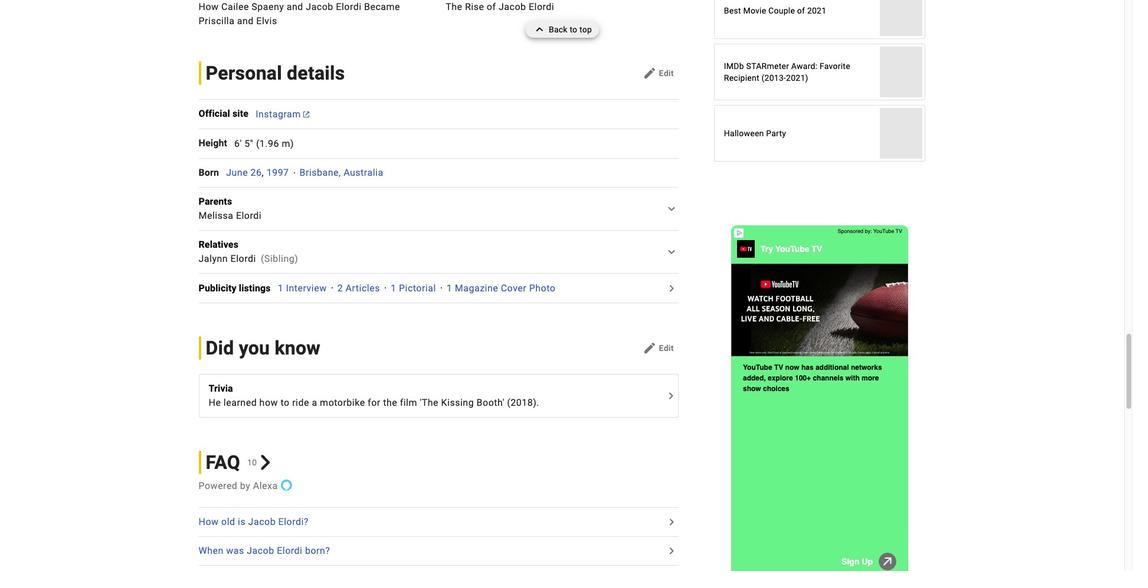 Task type: locate. For each thing, give the bounding box(es) containing it.
0 horizontal spatial and
[[237, 15, 254, 27]]

1 for 1 interview
[[278, 283, 284, 294]]

how left old
[[199, 517, 219, 528]]

launch inline image
[[303, 112, 309, 117]]

m)
[[282, 138, 294, 149]]

1 left magazine
[[447, 283, 453, 294]]

imdb starmeter award: favorite recipient (2013-2021) link
[[715, 44, 926, 100]]

priscilla
[[199, 15, 235, 27]]

1 edit image from the top
[[643, 66, 657, 80]]

elordi inside button
[[277, 546, 303, 557]]

1 left pictorial
[[391, 283, 397, 294]]

questions
[[846, 1, 891, 12]]

(2018).
[[507, 398, 540, 409]]

2 edit image from the top
[[643, 341, 657, 356]]

0 horizontal spatial to
[[281, 398, 290, 409]]

motorbike
[[320, 398, 365, 409]]

edit button for personal details
[[638, 64, 679, 83]]

expand parents element
[[199, 195, 645, 209]]

to left ride
[[281, 398, 290, 409]]

the rise of jacob elordi link
[[446, 0, 679, 14]]

1 vertical spatial edit image
[[643, 341, 657, 356]]

trivia
[[209, 383, 233, 395]]

how inside how old is jacob elordi? button
[[199, 517, 219, 528]]

to
[[570, 25, 578, 34], [281, 398, 290, 409]]

of left 2021
[[798, 6, 806, 15]]

elordi left 'became'
[[336, 1, 362, 12]]

alexa image
[[280, 480, 293, 492]]

how up priscilla
[[199, 1, 219, 12]]

brisbane, australia
[[300, 167, 384, 179]]

3 1 from the left
[[447, 283, 453, 294]]

elordi inside parents melissa elordi
[[236, 210, 262, 222]]

0 vertical spatial edit
[[659, 68, 674, 78]]

4
[[801, 1, 806, 12]]

0 vertical spatial and
[[287, 1, 303, 12]]

elordi down relatives
[[231, 254, 256, 265]]

publicity listings button
[[199, 282, 278, 296]]

best
[[725, 6, 742, 15]]

0 horizontal spatial 1
[[278, 283, 284, 294]]

know
[[275, 337, 321, 360]]

2 1 from the left
[[391, 283, 397, 294]]

elordi right 'melissa'
[[236, 210, 262, 222]]

26
[[251, 167, 262, 179]]

6′ 5″ (1.96 m)
[[235, 138, 294, 149]]

faq
[[206, 452, 240, 474]]

best movie couple of 2021
[[725, 6, 827, 15]]

details
[[287, 62, 345, 85]]

0 vertical spatial edit button
[[638, 64, 679, 83]]

1 horizontal spatial 1
[[391, 283, 397, 294]]

1 horizontal spatial to
[[570, 25, 578, 34]]

jacob
[[306, 1, 334, 12], [499, 1, 526, 12], [248, 517, 276, 528], [247, 546, 274, 557]]

2 articles button
[[338, 283, 380, 294]]

2 how from the top
[[199, 517, 219, 528]]

when was jacob elordi born?
[[199, 546, 330, 557]]

1 edit from the top
[[659, 68, 674, 78]]

2 edit button from the top
[[638, 339, 679, 358]]

edit image for personal details
[[643, 66, 657, 80]]

of
[[487, 1, 496, 12], [798, 6, 806, 15]]

publicity listings
[[199, 283, 271, 294]]

0 vertical spatial to
[[570, 25, 578, 34]]

how old is jacob elordi?
[[199, 517, 309, 528]]

chevron right inline image
[[258, 456, 273, 471]]

1 vertical spatial how
[[199, 517, 219, 528]]

1 horizontal spatial of
[[798, 6, 806, 15]]

alexa
[[253, 481, 278, 492]]

trivia he learned how to ride a motorbike for the film 'the kissing booth' (2018).
[[209, 383, 540, 409]]

(sibling)
[[261, 254, 298, 265]]

interview
[[286, 283, 327, 294]]

elordi up expand less image
[[529, 1, 555, 12]]

and down cailee
[[237, 15, 254, 27]]

how
[[260, 398, 278, 409]]

expand relatives element
[[199, 238, 645, 252]]

,
[[262, 167, 264, 179]]

"euphoria"
[[693, 1, 739, 12]]

when
[[199, 546, 224, 557]]

spaeny
[[252, 1, 284, 12]]

2 horizontal spatial 1
[[447, 283, 453, 294]]

best movie couple of 2021 link
[[715, 0, 926, 38]]

how cailee spaeny and jacob elordi became priscilla and elvis
[[199, 1, 400, 27]]

1 edit button from the top
[[638, 64, 679, 83]]

was
[[226, 546, 244, 557]]

go to publicity listings image
[[665, 282, 679, 296]]

of inside 'link'
[[798, 6, 806, 15]]

when was jacob elordi born? button
[[199, 545, 664, 559]]

personal
[[206, 62, 282, 85]]

expand less image
[[533, 21, 549, 38]]

2
[[338, 283, 343, 294]]

2 articles
[[338, 283, 380, 294]]

edit
[[659, 68, 674, 78], [659, 344, 674, 353]]

jacob right 'spaeny'
[[306, 1, 334, 12]]

halloween party
[[725, 128, 787, 138]]

0 vertical spatial how
[[199, 1, 219, 12]]

see more image
[[664, 389, 678, 403]]

1 vertical spatial to
[[281, 398, 290, 409]]

1 pictorial
[[391, 283, 436, 294]]

edit image for did you know
[[643, 341, 657, 356]]

old
[[221, 517, 235, 528]]

the
[[446, 1, 463, 12]]

and right 'spaeny'
[[287, 1, 303, 12]]

listings
[[239, 283, 271, 294]]

1 right 'listings'
[[278, 283, 284, 294]]

jacob right the is
[[248, 517, 276, 528]]

1 vertical spatial edit button
[[638, 339, 679, 358]]

to inside 'back to top' "button"
[[570, 25, 578, 34]]

expand relatives image
[[665, 245, 679, 259]]

2021
[[808, 6, 827, 15]]

1 for 1 magazine cover photo
[[447, 283, 453, 294]]

cover
[[501, 283, 527, 294]]

halloween party link
[[715, 105, 926, 161]]

see the answer image
[[665, 516, 679, 530]]

to left top
[[570, 25, 578, 34]]

1 vertical spatial edit
[[659, 344, 674, 353]]

of right rise at the top left of page
[[487, 1, 496, 12]]

elordi
[[336, 1, 362, 12], [529, 1, 555, 12], [236, 210, 262, 222], [231, 254, 256, 265], [277, 546, 303, 557]]

he
[[209, 398, 221, 409]]

0 vertical spatial edit image
[[643, 66, 657, 80]]

edit image
[[643, 66, 657, 80], [643, 341, 657, 356]]

see more element
[[199, 107, 256, 121]]

born
[[199, 167, 219, 178]]

back to top button
[[526, 21, 599, 38]]

melissa
[[199, 210, 234, 222]]

cailee
[[221, 1, 249, 12]]

1 how from the top
[[199, 1, 219, 12]]

2 edit from the top
[[659, 344, 674, 353]]

1 1 from the left
[[278, 283, 284, 294]]

how inside how cailee spaeny and jacob elordi became priscilla and elvis
[[199, 1, 219, 12]]

elordi?
[[278, 517, 309, 528]]

ride
[[292, 398, 309, 409]]

australia
[[344, 167, 384, 179]]

instagram button
[[256, 109, 309, 120]]

"euphoria" cast answer 4 burning questions
[[693, 1, 891, 12]]

how cailee spaeny and jacob elordi became priscilla and elvis link
[[199, 0, 432, 28]]

1 for 1 pictorial
[[391, 283, 397, 294]]

elordi left born?
[[277, 546, 303, 557]]



Task type: vqa. For each thing, say whether or not it's contained in the screenshot.
Apple Filme gekauft nicht gesehen's months
no



Task type: describe. For each thing, give the bounding box(es) containing it.
1 interview button
[[278, 283, 327, 294]]

edit for did you know
[[659, 344, 674, 353]]

"euphoria" cast answer 4 burning questions link
[[693, 0, 926, 14]]

elvis
[[257, 15, 277, 27]]

powered
[[199, 481, 238, 492]]

for
[[368, 398, 381, 409]]

born?
[[305, 546, 330, 557]]

jalynn
[[199, 254, 228, 265]]

award:
[[792, 61, 818, 71]]

top
[[580, 25, 592, 34]]

'the
[[420, 398, 439, 409]]

did you know
[[206, 337, 321, 360]]

how for how old is jacob elordi?
[[199, 517, 219, 528]]

halloween
[[725, 128, 765, 138]]

photo
[[530, 283, 556, 294]]

favorite
[[820, 61, 851, 71]]

height
[[199, 138, 227, 149]]

back
[[549, 25, 568, 34]]

how old is jacob elordi? button
[[199, 516, 664, 530]]

cast
[[742, 1, 762, 12]]

trivia button
[[209, 382, 663, 396]]

5″
[[245, 138, 254, 149]]

starmeter
[[747, 61, 790, 71]]

movie
[[744, 6, 767, 15]]

june
[[226, 167, 248, 179]]

answer
[[765, 1, 798, 12]]

burning
[[809, 1, 843, 12]]

rise
[[465, 1, 485, 12]]

to inside trivia he learned how to ride a motorbike for the film 'the kissing booth' (2018).
[[281, 398, 290, 409]]

personal details
[[206, 62, 345, 85]]

articles
[[346, 283, 380, 294]]

1997 button
[[267, 166, 289, 180]]

see the answer image
[[665, 545, 679, 559]]

0 horizontal spatial of
[[487, 1, 496, 12]]

relatives jalynn elordi (sibling)
[[199, 239, 298, 265]]

2021)
[[787, 73, 809, 82]]

imdb
[[725, 61, 745, 71]]

1 pictorial button
[[391, 283, 436, 294]]

magazine
[[455, 283, 499, 294]]

became
[[364, 1, 400, 12]]

relatives
[[199, 239, 239, 251]]

edit button for did you know
[[638, 339, 679, 358]]

did
[[206, 337, 234, 360]]

jacob inside how cailee spaeny and jacob elordi became priscilla and elvis
[[306, 1, 334, 12]]

parents
[[199, 196, 232, 208]]

a
[[312, 398, 318, 409]]

instagram
[[256, 109, 301, 120]]

the rise of jacob elordi
[[446, 1, 555, 12]]

edit for personal details
[[659, 68, 674, 78]]

parents melissa elordi
[[199, 196, 262, 222]]

elordi inside how cailee spaeny and jacob elordi became priscilla and elvis
[[336, 1, 362, 12]]

advertisement region
[[732, 225, 909, 572]]

june 26 button
[[226, 166, 262, 180]]

kissing
[[441, 398, 474, 409]]

(2013-
[[762, 73, 787, 82]]

brisbane,
[[300, 167, 341, 179]]

(1.96
[[256, 138, 279, 149]]

expand parents image
[[665, 202, 679, 216]]

pictorial
[[399, 283, 436, 294]]

learned
[[224, 398, 257, 409]]

party
[[767, 128, 787, 138]]

1 interview
[[278, 283, 327, 294]]

how for how cailee spaeny and jacob elordi became priscilla and elvis
[[199, 1, 219, 12]]

film
[[400, 398, 418, 409]]

official
[[199, 108, 230, 120]]

1997
[[267, 167, 289, 179]]

1 horizontal spatial and
[[287, 1, 303, 12]]

6′
[[235, 138, 242, 149]]

is
[[238, 517, 246, 528]]

1 magazine cover photo
[[447, 283, 556, 294]]

1 vertical spatial and
[[237, 15, 254, 27]]

10
[[247, 458, 257, 468]]

jacob right rise at the top left of page
[[499, 1, 526, 12]]

brisbane, australia button
[[300, 167, 384, 179]]

official site
[[199, 108, 249, 120]]

jacob right was
[[247, 546, 274, 557]]

elordi inside the relatives jalynn elordi (sibling)
[[231, 254, 256, 265]]

recipient
[[725, 73, 760, 82]]

powered by alexa
[[199, 481, 278, 492]]

couple
[[769, 6, 796, 15]]

june 26 , 1997
[[226, 167, 289, 179]]

site
[[233, 108, 249, 120]]

1 magazine cover photo button
[[447, 283, 556, 294]]

the
[[383, 398, 398, 409]]

publicity
[[199, 283, 237, 294]]



